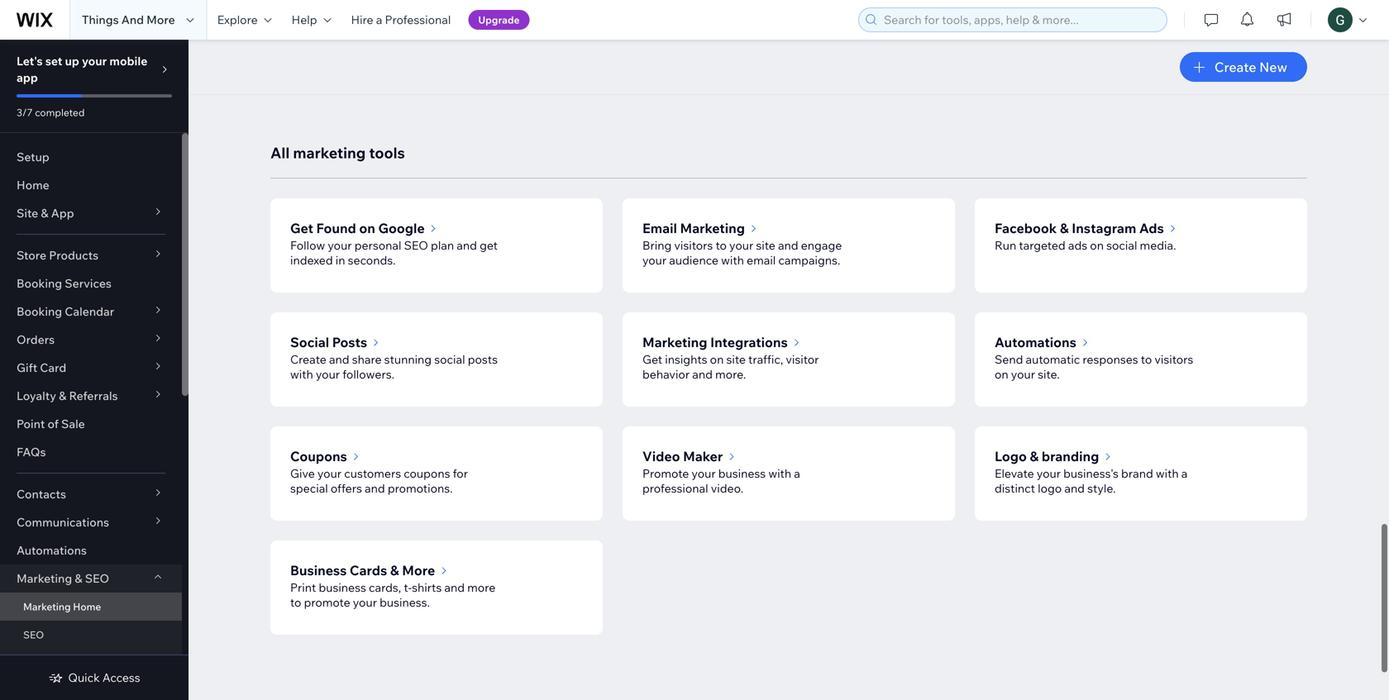 Task type: vqa. For each thing, say whether or not it's contained in the screenshot.
New
yes



Task type: describe. For each thing, give the bounding box(es) containing it.
ads
[[1140, 220, 1165, 237]]

more.
[[716, 367, 746, 382]]

& for seo
[[75, 572, 82, 586]]

faqs
[[17, 445, 46, 460]]

your inside elevate your business's brand with a distinct logo and style.
[[1037, 467, 1061, 481]]

3/7 completed
[[17, 106, 85, 119]]

insights
[[665, 352, 708, 367]]

visitor
[[786, 352, 819, 367]]

help button
[[282, 0, 341, 40]]

automatic
[[1026, 352, 1081, 367]]

& for referrals
[[59, 389, 66, 403]]

quick access button
[[48, 671, 140, 686]]

promote
[[304, 596, 350, 610]]

your up the email
[[730, 238, 754, 253]]

& up cards, at the left
[[390, 563, 399, 579]]

customers
[[344, 467, 401, 481]]

upgrade
[[478, 14, 520, 26]]

create for create new
[[1215, 59, 1257, 75]]

let's set up your mobile app
[[17, 54, 148, 85]]

marketing home link
[[0, 593, 182, 621]]

let's
[[17, 54, 43, 68]]

cards
[[350, 563, 387, 579]]

1 vertical spatial home
[[73, 601, 101, 613]]

a inside "link"
[[376, 12, 382, 27]]

& for app
[[41, 206, 48, 220]]

marketing for marketing home
[[23, 601, 71, 613]]

brand
[[1122, 467, 1154, 481]]

tools
[[369, 144, 405, 162]]

referrals
[[69, 389, 118, 403]]

create and share stunning social posts with your followers.
[[290, 352, 498, 382]]

posts
[[332, 334, 367, 351]]

automations link
[[0, 537, 182, 565]]

mobile
[[110, 54, 148, 68]]

more
[[468, 581, 496, 595]]

things and more
[[82, 12, 175, 27]]

stunning
[[384, 352, 432, 367]]

and inside elevate your business's brand with a distinct logo and style.
[[1065, 481, 1085, 496]]

send
[[995, 352, 1024, 367]]

booking services link
[[0, 270, 182, 298]]

help
[[292, 12, 317, 27]]

to inside bring visitors to your site and engage your audience with email campaigns.
[[716, 238, 727, 253]]

orders button
[[0, 326, 182, 354]]

to inside the send automatic responses to visitors on your site.
[[1141, 352, 1153, 367]]

coupons
[[404, 467, 450, 481]]

booking for booking calendar
[[17, 304, 62, 319]]

faqs link
[[0, 438, 182, 467]]

things
[[82, 12, 119, 27]]

facebook & instagram ads
[[995, 220, 1165, 237]]

loyalty & referrals button
[[0, 382, 182, 410]]

plan
[[431, 238, 454, 253]]

0 horizontal spatial seo
[[23, 629, 44, 642]]

ads
[[1069, 238, 1088, 253]]

google
[[378, 220, 425, 237]]

0 vertical spatial home
[[17, 178, 49, 192]]

create new
[[1215, 59, 1288, 75]]

professional
[[385, 12, 451, 27]]

up
[[65, 54, 79, 68]]

site.
[[1038, 367, 1060, 382]]

targeted
[[1019, 238, 1066, 253]]

run
[[995, 238, 1017, 253]]

point of sale
[[17, 417, 85, 431]]

marketing & seo
[[17, 572, 109, 586]]

all
[[271, 144, 290, 162]]

maker
[[683, 448, 723, 465]]

calendar
[[65, 304, 114, 319]]

& for branding
[[1030, 448, 1039, 465]]

promote
[[643, 467, 689, 481]]

contacts
[[17, 487, 66, 502]]

your inside promote your business with a professional video.
[[692, 467, 716, 481]]

social for facebook & instagram ads
[[1107, 238, 1138, 253]]

video
[[643, 448, 680, 465]]

0 vertical spatial more
[[147, 12, 175, 27]]

facebook
[[995, 220, 1057, 237]]

access
[[102, 671, 140, 685]]

orders
[[17, 333, 55, 347]]

& for instagram
[[1060, 220, 1069, 237]]

with inside elevate your business's brand with a distinct logo and style.
[[1156, 467, 1179, 481]]

t-
[[404, 581, 412, 595]]

seo inside follow your personal seo plan and get indexed in seconds.
[[404, 238, 428, 253]]

gift card button
[[0, 354, 182, 382]]

get insights on site traffic, visitor behavior and more.
[[643, 352, 819, 382]]

with inside create and share stunning social posts with your followers.
[[290, 367, 313, 382]]

booking calendar button
[[0, 298, 182, 326]]

home link
[[0, 171, 182, 199]]

to inside print business cards, t-shirts and more to promote your business.
[[290, 596, 301, 610]]

responses
[[1083, 352, 1139, 367]]

site inside "get insights on site traffic, visitor behavior and more."
[[727, 352, 746, 367]]

in
[[336, 253, 345, 268]]

logo
[[995, 448, 1027, 465]]

posts
[[468, 352, 498, 367]]

point
[[17, 417, 45, 431]]

marketing home
[[23, 601, 101, 613]]

on down 'instagram'
[[1091, 238, 1104, 253]]

business inside print business cards, t-shirts and more to promote your business.
[[319, 581, 366, 595]]

social for social posts
[[434, 352, 465, 367]]

loyalty & referrals
[[17, 389, 118, 403]]

follow your personal seo plan and get indexed in seconds.
[[290, 238, 498, 268]]

follow
[[290, 238, 325, 253]]

give your customers coupons for special offers and promotions.
[[290, 467, 468, 496]]

hire a professional link
[[341, 0, 461, 40]]

booking services
[[17, 276, 112, 291]]

engage
[[801, 238, 842, 253]]

instagram
[[1072, 220, 1137, 237]]

of
[[48, 417, 59, 431]]

gift card
[[17, 361, 66, 375]]

integrations
[[711, 334, 788, 351]]

branding
[[1042, 448, 1100, 465]]

and inside follow your personal seo plan and get indexed in seconds.
[[457, 238, 477, 253]]



Task type: locate. For each thing, give the bounding box(es) containing it.
& right "logo"
[[1030, 448, 1039, 465]]

create inside button
[[1215, 59, 1257, 75]]

home down setup
[[17, 178, 49, 192]]

marketing down "marketing & seo"
[[23, 601, 71, 613]]

shirts
[[412, 581, 442, 595]]

seo down automations link
[[85, 572, 109, 586]]

marketing inside popup button
[[17, 572, 72, 586]]

1 vertical spatial automations
[[17, 543, 87, 558]]

on down 'send'
[[995, 367, 1009, 382]]

booking up orders at the top
[[17, 304, 62, 319]]

& right loyalty
[[59, 389, 66, 403]]

point of sale link
[[0, 410, 182, 438]]

booking
[[17, 276, 62, 291], [17, 304, 62, 319]]

&
[[41, 206, 48, 220], [1060, 220, 1069, 237], [59, 389, 66, 403], [1030, 448, 1039, 465], [390, 563, 399, 579], [75, 572, 82, 586]]

site
[[17, 206, 38, 220]]

1 horizontal spatial create
[[1215, 59, 1257, 75]]

and inside print business cards, t-shirts and more to promote your business.
[[445, 581, 465, 595]]

seo down marketing home at the left of page
[[23, 629, 44, 642]]

your
[[82, 54, 107, 68], [328, 238, 352, 253], [730, 238, 754, 253], [643, 253, 667, 268], [316, 367, 340, 382], [1012, 367, 1036, 382], [318, 467, 342, 481], [692, 467, 716, 481], [1037, 467, 1061, 481], [353, 596, 377, 610]]

social down 'instagram'
[[1107, 238, 1138, 253]]

create left "new"
[[1215, 59, 1257, 75]]

behavior
[[643, 367, 690, 382]]

business up video.
[[719, 467, 766, 481]]

setup
[[17, 150, 49, 164]]

seo inside popup button
[[85, 572, 109, 586]]

video.
[[711, 481, 744, 496]]

1 horizontal spatial a
[[794, 467, 801, 481]]

indexed
[[290, 253, 333, 268]]

print
[[290, 581, 316, 595]]

new
[[1260, 59, 1288, 75]]

logo
[[1038, 481, 1062, 496]]

social left posts at the left of the page
[[434, 352, 465, 367]]

your down "maker"
[[692, 467, 716, 481]]

visitors
[[675, 238, 713, 253], [1155, 352, 1194, 367]]

business cards & more
[[290, 563, 435, 579]]

services
[[65, 276, 112, 291]]

0 vertical spatial visitors
[[675, 238, 713, 253]]

your right the up
[[82, 54, 107, 68]]

video maker
[[643, 448, 723, 465]]

visitors inside bring visitors to your site and engage your audience with email campaigns.
[[675, 238, 713, 253]]

email
[[643, 220, 677, 237]]

sidebar element
[[0, 40, 189, 701]]

marketing
[[680, 220, 745, 237], [643, 334, 708, 351], [17, 572, 72, 586], [23, 601, 71, 613]]

and down the business's
[[1065, 481, 1085, 496]]

0 vertical spatial business
[[719, 467, 766, 481]]

your down social posts
[[316, 367, 340, 382]]

completed
[[35, 106, 85, 119]]

create
[[1215, 59, 1257, 75], [290, 352, 327, 367]]

1 vertical spatial create
[[290, 352, 327, 367]]

logo & branding
[[995, 448, 1100, 465]]

with inside promote your business with a professional video.
[[769, 467, 792, 481]]

2 horizontal spatial seo
[[404, 238, 428, 253]]

professional
[[643, 481, 709, 496]]

2 booking from the top
[[17, 304, 62, 319]]

& right site
[[41, 206, 48, 220]]

your down cards, at the left
[[353, 596, 377, 610]]

upgrade button
[[468, 10, 530, 30]]

give
[[290, 467, 315, 481]]

found
[[316, 220, 356, 237]]

0 vertical spatial to
[[716, 238, 727, 253]]

marketing up marketing home at the left of page
[[17, 572, 72, 586]]

marketing up audience
[[680, 220, 745, 237]]

booking for booking services
[[17, 276, 62, 291]]

business inside promote your business with a professional video.
[[719, 467, 766, 481]]

and left get
[[457, 238, 477, 253]]

0 horizontal spatial business
[[319, 581, 366, 595]]

0 vertical spatial automations
[[995, 334, 1077, 351]]

0 horizontal spatial social
[[434, 352, 465, 367]]

your inside follow your personal seo plan and get indexed in seconds.
[[328, 238, 352, 253]]

0 vertical spatial get
[[290, 220, 313, 237]]

to right responses
[[1141, 352, 1153, 367]]

marketing
[[293, 144, 366, 162]]

0 horizontal spatial site
[[727, 352, 746, 367]]

1 horizontal spatial to
[[716, 238, 727, 253]]

and inside give your customers coupons for special offers and promotions.
[[365, 481, 385, 496]]

a inside elevate your business's brand with a distinct logo and style.
[[1182, 467, 1188, 481]]

1 vertical spatial get
[[643, 352, 663, 367]]

& up ads
[[1060, 220, 1069, 237]]

cards,
[[369, 581, 401, 595]]

promotions.
[[388, 481, 453, 496]]

0 vertical spatial site
[[756, 238, 776, 253]]

& down automations link
[[75, 572, 82, 586]]

distinct
[[995, 481, 1036, 496]]

1 vertical spatial more
[[402, 563, 435, 579]]

Search for tools, apps, help & more... field
[[879, 8, 1162, 31]]

1 vertical spatial site
[[727, 352, 746, 367]]

to down print
[[290, 596, 301, 610]]

0 horizontal spatial home
[[17, 178, 49, 192]]

get for get insights on site traffic, visitor behavior and more.
[[643, 352, 663, 367]]

0 horizontal spatial more
[[147, 12, 175, 27]]

and down customers
[[365, 481, 385, 496]]

0 horizontal spatial create
[[290, 352, 327, 367]]

a inside promote your business with a professional video.
[[794, 467, 801, 481]]

coupons
[[290, 448, 347, 465]]

store products
[[17, 248, 99, 263]]

app
[[17, 70, 38, 85]]

business up promote
[[319, 581, 366, 595]]

0 vertical spatial booking
[[17, 276, 62, 291]]

create for create and share stunning social posts with your followers.
[[290, 352, 327, 367]]

1 horizontal spatial get
[[643, 352, 663, 367]]

quick
[[68, 671, 100, 685]]

business's
[[1064, 467, 1119, 481]]

booking inside booking calendar popup button
[[17, 304, 62, 319]]

your inside the send automatic responses to visitors on your site.
[[1012, 367, 1036, 382]]

your down 'send'
[[1012, 367, 1036, 382]]

and inside "get insights on site traffic, visitor behavior and more."
[[693, 367, 713, 382]]

1 horizontal spatial seo
[[85, 572, 109, 586]]

all marketing tools
[[271, 144, 405, 162]]

1 horizontal spatial more
[[402, 563, 435, 579]]

more up shirts
[[402, 563, 435, 579]]

booking down store
[[17, 276, 62, 291]]

social inside create and share stunning social posts with your followers.
[[434, 352, 465, 367]]

1 horizontal spatial business
[[719, 467, 766, 481]]

marketing for marketing & seo
[[17, 572, 72, 586]]

your down bring
[[643, 253, 667, 268]]

visitors up audience
[[675, 238, 713, 253]]

campaigns.
[[779, 253, 841, 268]]

automations up automatic
[[995, 334, 1077, 351]]

automations
[[995, 334, 1077, 351], [17, 543, 87, 558]]

your up in
[[328, 238, 352, 253]]

explore
[[217, 12, 258, 27]]

0 horizontal spatial automations
[[17, 543, 87, 558]]

2 vertical spatial seo
[[23, 629, 44, 642]]

sale
[[61, 417, 85, 431]]

visitors right responses
[[1155, 352, 1194, 367]]

site inside bring visitors to your site and engage your audience with email campaigns.
[[756, 238, 776, 253]]

social posts
[[290, 334, 367, 351]]

get inside "get insights on site traffic, visitor behavior and more."
[[643, 352, 663, 367]]

business.
[[380, 596, 430, 610]]

2 horizontal spatial a
[[1182, 467, 1188, 481]]

automations inside sidebar element
[[17, 543, 87, 558]]

and inside bring visitors to your site and engage your audience with email campaigns.
[[778, 238, 799, 253]]

style.
[[1088, 481, 1116, 496]]

visitors inside the send automatic responses to visitors on your site.
[[1155, 352, 1194, 367]]

social
[[1107, 238, 1138, 253], [434, 352, 465, 367]]

your inside print business cards, t-shirts and more to promote your business.
[[353, 596, 377, 610]]

store
[[17, 248, 46, 263]]

0 vertical spatial seo
[[404, 238, 428, 253]]

home up seo link at left
[[73, 601, 101, 613]]

gift
[[17, 361, 37, 375]]

hire a professional
[[351, 12, 451, 27]]

1 vertical spatial to
[[1141, 352, 1153, 367]]

on inside "get insights on site traffic, visitor behavior and more."
[[710, 352, 724, 367]]

site
[[756, 238, 776, 253], [727, 352, 746, 367]]

communications
[[17, 515, 109, 530]]

site & app button
[[0, 199, 182, 227]]

0 horizontal spatial to
[[290, 596, 301, 610]]

setup link
[[0, 143, 182, 171]]

booking inside 'booking services' "link"
[[17, 276, 62, 291]]

2 vertical spatial to
[[290, 596, 301, 610]]

elevate your business's brand with a distinct logo and style.
[[995, 467, 1188, 496]]

create inside create and share stunning social posts with your followers.
[[290, 352, 327, 367]]

followers.
[[343, 367, 395, 382]]

site up more.
[[727, 352, 746, 367]]

marketing for marketing integrations
[[643, 334, 708, 351]]

store products button
[[0, 242, 182, 270]]

1 vertical spatial business
[[319, 581, 366, 595]]

on up personal
[[359, 220, 375, 237]]

1 vertical spatial seo
[[85, 572, 109, 586]]

site up the email
[[756, 238, 776, 253]]

get
[[480, 238, 498, 253]]

1 booking from the top
[[17, 276, 62, 291]]

1 horizontal spatial home
[[73, 601, 101, 613]]

and down 'insights'
[[693, 367, 713, 382]]

your inside give your customers coupons for special offers and promotions.
[[318, 467, 342, 481]]

get for get found on google
[[290, 220, 313, 237]]

0 horizontal spatial get
[[290, 220, 313, 237]]

and inside create and share stunning social posts with your followers.
[[329, 352, 350, 367]]

1 horizontal spatial visitors
[[1155, 352, 1194, 367]]

0 horizontal spatial a
[[376, 12, 382, 27]]

1 vertical spatial social
[[434, 352, 465, 367]]

get up "follow" in the top left of the page
[[290, 220, 313, 237]]

1 horizontal spatial automations
[[995, 334, 1077, 351]]

and
[[121, 12, 144, 27]]

email
[[747, 253, 776, 268]]

get
[[290, 220, 313, 237], [643, 352, 663, 367]]

and down social posts
[[329, 352, 350, 367]]

and left more
[[445, 581, 465, 595]]

& inside dropdown button
[[41, 206, 48, 220]]

your down coupons
[[318, 467, 342, 481]]

email marketing
[[643, 220, 745, 237]]

send automatic responses to visitors on your site.
[[995, 352, 1194, 382]]

more right and at the left top
[[147, 12, 175, 27]]

your inside create and share stunning social posts with your followers.
[[316, 367, 340, 382]]

your up logo
[[1037, 467, 1061, 481]]

0 vertical spatial create
[[1215, 59, 1257, 75]]

2 horizontal spatial to
[[1141, 352, 1153, 367]]

1 horizontal spatial site
[[756, 238, 776, 253]]

0 horizontal spatial visitors
[[675, 238, 713, 253]]

for
[[453, 467, 468, 481]]

1 vertical spatial booking
[[17, 304, 62, 319]]

get found on google
[[290, 220, 425, 237]]

on down the marketing integrations
[[710, 352, 724, 367]]

create down social
[[290, 352, 327, 367]]

on inside the send automatic responses to visitors on your site.
[[995, 367, 1009, 382]]

marketing up 'insights'
[[643, 334, 708, 351]]

1 horizontal spatial social
[[1107, 238, 1138, 253]]

elevate
[[995, 467, 1035, 481]]

seo down the google
[[404, 238, 428, 253]]

get up behavior
[[643, 352, 663, 367]]

1 vertical spatial visitors
[[1155, 352, 1194, 367]]

and
[[457, 238, 477, 253], [778, 238, 799, 253], [329, 352, 350, 367], [693, 367, 713, 382], [365, 481, 385, 496], [1065, 481, 1085, 496], [445, 581, 465, 595]]

automations down communications
[[17, 543, 87, 558]]

audience
[[669, 253, 719, 268]]

your inside let's set up your mobile app
[[82, 54, 107, 68]]

0 vertical spatial social
[[1107, 238, 1138, 253]]

with inside bring visitors to your site and engage your audience with email campaigns.
[[721, 253, 744, 268]]

and up campaigns.
[[778, 238, 799, 253]]

set
[[45, 54, 62, 68]]

media.
[[1140, 238, 1177, 253]]

to up audience
[[716, 238, 727, 253]]

app
[[51, 206, 74, 220]]



